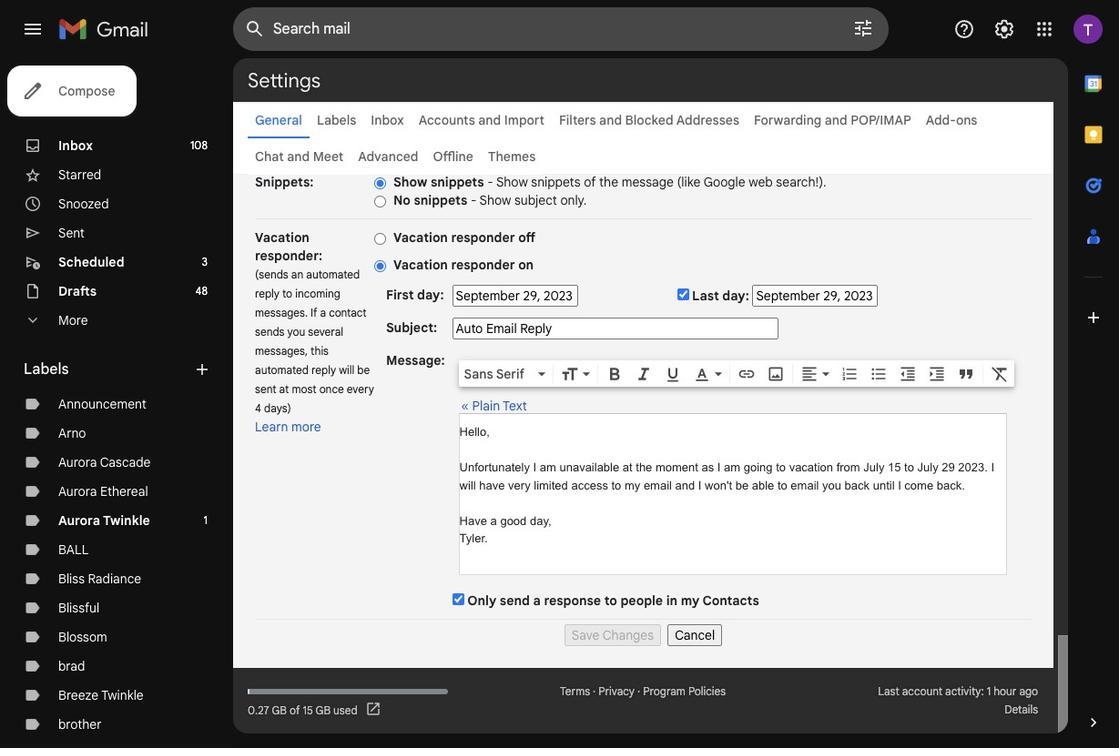 Task type: locate. For each thing, give the bounding box(es) containing it.
responder up vacation responder on
[[451, 230, 515, 246]]

i left won't
[[699, 479, 702, 492]]

cancel
[[675, 628, 715, 644]]

labels inside navigation
[[24, 361, 69, 379]]

a right if
[[320, 306, 326, 320]]

2 email from the left
[[791, 479, 819, 492]]

no
[[394, 192, 411, 209]]

july up come
[[918, 461, 939, 475]]

reply
[[255, 287, 280, 301], [312, 364, 336, 377]]

offline link
[[433, 149, 474, 165]]

inbox for inbox link to the left
[[58, 138, 93, 154]]

to right "going"
[[776, 461, 786, 475]]

1 vertical spatial labels
[[24, 361, 69, 379]]

back
[[845, 479, 870, 492]]

i up limited
[[533, 461, 537, 475]]

aurora up ball 'link'
[[58, 513, 100, 529]]

more
[[58, 312, 88, 329]]

reply down (sends
[[255, 287, 280, 301]]

2 vertical spatial a
[[533, 593, 541, 609]]

0 horizontal spatial the
[[599, 174, 619, 190]]

1 vertical spatial twinkle
[[101, 688, 144, 704]]

radiance
[[88, 571, 141, 588]]

1 horizontal spatial will
[[460, 479, 476, 492]]

0 horizontal spatial a
[[320, 306, 326, 320]]

aurora ethereal link
[[58, 484, 148, 500]]

will
[[339, 364, 355, 377], [460, 479, 476, 492]]

ethereal
[[100, 484, 148, 500]]

very
[[508, 479, 531, 492]]

i right 2023.
[[992, 461, 995, 475]]

1 july from the left
[[864, 461, 885, 475]]

vacation up first day:
[[394, 257, 448, 273]]

- up no snippets - show subject only.
[[488, 174, 494, 190]]

1 responder from the top
[[451, 230, 515, 246]]

labels for labels heading
[[24, 361, 69, 379]]

automated up incoming
[[306, 268, 360, 282]]

and right filters
[[600, 112, 622, 128]]

my right access
[[625, 479, 641, 492]]

have
[[479, 479, 505, 492]]

gb right 0.27
[[272, 704, 287, 717]]

will left have in the bottom left of the page
[[460, 479, 476, 492]]

breeze
[[58, 688, 99, 704]]

to right the "able"
[[778, 479, 788, 492]]

2 responder from the top
[[451, 257, 515, 273]]

gb left used on the bottom left of page
[[316, 704, 331, 717]]

to up come
[[905, 461, 915, 475]]

forwarding and pop/imap link
[[754, 112, 912, 128]]

will inside vacation responder: (sends an automated reply to incoming messages. if a contact sends you several messages, this automated reply will be sent at most once every 4 days) learn more
[[339, 364, 355, 377]]

15 up until
[[888, 461, 901, 475]]

will inside unfortunately i am unavailable at the moment as i am going to vacation from july 15 to july 29 2023. i will have very limited access to my email and i won't be able to email you back until i come back.
[[460, 479, 476, 492]]

from
[[837, 461, 861, 475]]

automated
[[306, 268, 360, 282], [255, 364, 309, 377]]

bulleted list ‪(⌘⇧8)‬ image
[[870, 365, 888, 383]]

footer
[[233, 683, 1054, 720]]

add-ons
[[926, 112, 978, 128]]

0 horizontal spatial am
[[540, 461, 556, 475]]

2 vertical spatial aurora
[[58, 513, 100, 529]]

1 horizontal spatial the
[[636, 461, 653, 475]]

to up messages.
[[282, 287, 293, 301]]

1 horizontal spatial be
[[736, 479, 749, 492]]

0 horizontal spatial gb
[[272, 704, 287, 717]]

day:
[[417, 287, 444, 303], [723, 288, 750, 304]]

0.27
[[248, 704, 269, 717]]

day: for first day:
[[417, 287, 444, 303]]

and for accounts
[[479, 112, 501, 128]]

a left good
[[491, 514, 497, 528]]

1 aurora from the top
[[58, 455, 97, 471]]

a
[[320, 306, 326, 320], [491, 514, 497, 528], [533, 593, 541, 609]]

0 horizontal spatial you
[[287, 325, 305, 339]]

advanced link
[[358, 149, 419, 165]]

0 vertical spatial 1
[[204, 514, 208, 527]]

terms link
[[560, 685, 590, 699]]

2 horizontal spatial a
[[533, 593, 541, 609]]

15
[[888, 461, 901, 475], [303, 704, 313, 717]]

1 horizontal spatial 1
[[987, 685, 991, 699]]

activity:
[[946, 685, 984, 699]]

am up won't
[[724, 461, 741, 475]]

and right chat
[[287, 149, 310, 165]]

offline
[[433, 149, 474, 165]]

you up "messages,"
[[287, 325, 305, 339]]

2 am from the left
[[724, 461, 741, 475]]

1 horizontal spatial ·
[[638, 685, 641, 699]]

0 vertical spatial 15
[[888, 461, 901, 475]]

0 vertical spatial be
[[357, 364, 370, 377]]

aurora for aurora cascade
[[58, 455, 97, 471]]

automated down "messages,"
[[255, 364, 309, 377]]

1 horizontal spatial inbox link
[[371, 112, 404, 128]]

show up no
[[394, 174, 428, 190]]

compose
[[58, 83, 115, 99]]

aurora down arno
[[58, 455, 97, 471]]

filters and blocked addresses link
[[559, 112, 740, 128]]

0 vertical spatial -
[[488, 174, 494, 190]]

gmail image
[[58, 11, 158, 47]]

0 horizontal spatial of
[[290, 704, 300, 717]]

0 horizontal spatial -
[[471, 192, 477, 209]]

snippets right no
[[414, 192, 468, 209]]

0 vertical spatial you
[[287, 325, 305, 339]]

a right send
[[533, 593, 541, 609]]

1 vertical spatial you
[[823, 479, 842, 492]]

no snippets - show subject only.
[[394, 192, 587, 209]]

until
[[873, 479, 895, 492]]

several
[[308, 325, 344, 339]]

· right terms link
[[593, 685, 596, 699]]

inbox for inbox link to the top
[[371, 112, 404, 128]]

numbered list ‪(⌘⇧7)‬ image
[[841, 365, 859, 383]]

of right 0.27
[[290, 704, 300, 717]]

and inside unfortunately i am unavailable at the moment as i am going to vacation from july 15 to july 29 2023. i will have very limited access to my email and i won't be able to email you back until i come back.
[[676, 479, 695, 492]]

None search field
[[233, 7, 889, 51]]

once
[[319, 383, 344, 396]]

will up every
[[339, 364, 355, 377]]

details link
[[1005, 703, 1039, 717]]

108
[[190, 138, 208, 152]]

0 vertical spatial inbox
[[371, 112, 404, 128]]

twinkle for aurora twinkle
[[103, 513, 150, 529]]

changes
[[603, 628, 654, 644]]

twinkle
[[103, 513, 150, 529], [101, 688, 144, 704]]

at right unavailable
[[623, 461, 633, 475]]

0 horizontal spatial ·
[[593, 685, 596, 699]]

in
[[667, 593, 678, 609]]

1 vertical spatial inbox link
[[58, 138, 93, 154]]

at
[[279, 383, 289, 396], [623, 461, 633, 475]]

Only send a response to people in my Contacts checkbox
[[452, 594, 464, 606]]

i
[[533, 461, 537, 475], [718, 461, 721, 475], [992, 461, 995, 475], [699, 479, 702, 492], [898, 479, 902, 492]]

last right fixed end date checkbox
[[692, 288, 720, 304]]

1 vertical spatial -
[[471, 192, 477, 209]]

and for forwarding
[[825, 112, 848, 128]]

twinkle down ethereal
[[103, 513, 150, 529]]

1 horizontal spatial -
[[488, 174, 494, 190]]

settings
[[248, 68, 321, 92]]

forwarding and pop/imap
[[754, 112, 912, 128]]

0 horizontal spatial 1
[[204, 514, 208, 527]]

privacy
[[599, 685, 635, 699]]

am up limited
[[540, 461, 556, 475]]

day: right first
[[417, 287, 444, 303]]

No snippets radio
[[374, 195, 386, 208]]

Last day: text field
[[753, 285, 879, 307]]

the left 'message'
[[599, 174, 619, 190]]

contact
[[329, 306, 367, 320]]

0.27 gb of 15 gb used
[[248, 704, 358, 717]]

good
[[501, 514, 527, 528]]

0 vertical spatial will
[[339, 364, 355, 377]]

my right in
[[681, 593, 700, 609]]

0 vertical spatial last
[[692, 288, 720, 304]]

1 vertical spatial the
[[636, 461, 653, 475]]

vacation inside vacation responder: (sends an automated reply to incoming messages. if a contact sends you several messages, this automated reply will be sent at most once every 4 days) learn more
[[255, 230, 310, 246]]

1 vertical spatial reply
[[312, 364, 336, 377]]

the inside unfortunately i am unavailable at the moment as i am going to vacation from july 15 to july 29 2023. i will have very limited access to my email and i won't be able to email you back until i come back.
[[636, 461, 653, 475]]

inbox up starred
[[58, 138, 93, 154]]

1 horizontal spatial inbox
[[371, 112, 404, 128]]

aurora cascade
[[58, 455, 151, 471]]

1 horizontal spatial gb
[[316, 704, 331, 717]]

aurora up aurora twinkle link
[[58, 484, 97, 500]]

a inside have a good day, tyler.
[[491, 514, 497, 528]]

4
[[255, 402, 261, 415]]

vacation up responder:
[[255, 230, 310, 246]]

0 vertical spatial at
[[279, 383, 289, 396]]

twinkle right breeze
[[101, 688, 144, 704]]

used
[[334, 704, 358, 717]]

message:
[[386, 353, 445, 369]]

aurora twinkle link
[[58, 513, 150, 529]]

0 horizontal spatial 15
[[303, 704, 313, 717]]

july up until
[[864, 461, 885, 475]]

1 vertical spatial 15
[[303, 704, 313, 717]]

and
[[479, 112, 501, 128], [600, 112, 622, 128], [825, 112, 848, 128], [287, 149, 310, 165], [676, 479, 695, 492]]

0 horizontal spatial reply
[[255, 287, 280, 301]]

1 am from the left
[[540, 461, 556, 475]]

inbox link up advanced link
[[371, 112, 404, 128]]

day: right fixed end date checkbox
[[723, 288, 750, 304]]

serif
[[496, 366, 525, 382]]

at inside vacation responder: (sends an automated reply to incoming messages. if a contact sends you several messages, this automated reply will be sent at most once every 4 days) learn more
[[279, 383, 289, 396]]

tyler.
[[460, 532, 488, 546]]

to
[[282, 287, 293, 301], [776, 461, 786, 475], [905, 461, 915, 475], [612, 479, 622, 492], [778, 479, 788, 492], [605, 593, 618, 609]]

of up only.
[[584, 174, 596, 190]]

breeze twinkle link
[[58, 688, 144, 704]]

be up every
[[357, 364, 370, 377]]

0 horizontal spatial will
[[339, 364, 355, 377]]

labels up meet
[[317, 112, 356, 128]]

cascade
[[100, 455, 151, 471]]

unavailable
[[560, 461, 620, 475]]

-
[[488, 174, 494, 190], [471, 192, 477, 209]]

last inside last account activity: 1 hour ago details
[[879, 685, 900, 699]]

brother link
[[58, 717, 102, 733]]

email down vacation
[[791, 479, 819, 492]]

0 vertical spatial my
[[625, 479, 641, 492]]

1 horizontal spatial labels
[[317, 112, 356, 128]]

last
[[692, 288, 720, 304], [879, 685, 900, 699]]

labels down more
[[24, 361, 69, 379]]

0 horizontal spatial last
[[692, 288, 720, 304]]

1 vertical spatial aurora
[[58, 484, 97, 500]]

account
[[903, 685, 943, 699]]

0 horizontal spatial at
[[279, 383, 289, 396]]

0 horizontal spatial labels
[[24, 361, 69, 379]]

inbox link up starred
[[58, 138, 93, 154]]

1 vertical spatial a
[[491, 514, 497, 528]]

be
[[357, 364, 370, 377], [736, 479, 749, 492]]

0 vertical spatial a
[[320, 306, 326, 320]]

responder down "vacation responder off"
[[451, 257, 515, 273]]

3 aurora from the top
[[58, 513, 100, 529]]

1 horizontal spatial at
[[623, 461, 633, 475]]

0 horizontal spatial inbox
[[58, 138, 93, 154]]

vacation for vacation responder: (sends an automated reply to incoming messages. if a contact sends you several messages, this automated reply will be sent at most once every 4 days) learn more
[[255, 230, 310, 246]]

1 vertical spatial last
[[879, 685, 900, 699]]

show down themes link
[[496, 174, 528, 190]]

only
[[468, 593, 497, 609]]

Vacation responder on radio
[[374, 259, 386, 273]]

reply down this
[[312, 364, 336, 377]]

show left subject
[[480, 192, 511, 209]]

learn
[[255, 419, 288, 435]]

· right privacy
[[638, 685, 641, 699]]

going
[[744, 461, 773, 475]]

search!).
[[776, 174, 827, 190]]

and for chat
[[287, 149, 310, 165]]

and left pop/imap
[[825, 112, 848, 128]]

0 vertical spatial responder
[[451, 230, 515, 246]]

chat and meet
[[255, 149, 344, 165]]

1 email from the left
[[644, 479, 672, 492]]

15 left used on the bottom left of page
[[303, 704, 313, 717]]

bliss radiance link
[[58, 571, 141, 588]]

starred
[[58, 167, 101, 183]]

scheduled
[[58, 254, 124, 271]]

save changes button
[[565, 625, 661, 647]]

0 horizontal spatial day:
[[417, 287, 444, 303]]

0 horizontal spatial july
[[864, 461, 885, 475]]

last left account
[[879, 685, 900, 699]]

bliss radiance
[[58, 571, 141, 588]]

remove formatting ‪(⌘\)‬ image
[[991, 365, 1009, 383]]

1 horizontal spatial july
[[918, 461, 939, 475]]

tab list
[[1069, 58, 1120, 683]]

2 july from the left
[[918, 461, 939, 475]]

1 vertical spatial at
[[623, 461, 633, 475]]

email down moment
[[644, 479, 672, 492]]

1 horizontal spatial last
[[879, 685, 900, 699]]

the left moment
[[636, 461, 653, 475]]

at right sent
[[279, 383, 289, 396]]

vacation right vacation responder off option
[[394, 230, 448, 246]]

First day: text field
[[452, 285, 578, 307]]

footer containing terms
[[233, 683, 1054, 720]]

1 horizontal spatial of
[[584, 174, 596, 190]]

snippets up only.
[[531, 174, 581, 190]]

1 horizontal spatial a
[[491, 514, 497, 528]]

0 vertical spatial labels
[[317, 112, 356, 128]]

1 horizontal spatial am
[[724, 461, 741, 475]]

and left 'import'
[[479, 112, 501, 128]]

0 horizontal spatial email
[[644, 479, 672, 492]]

0 horizontal spatial be
[[357, 364, 370, 377]]

snippets down offline
[[431, 174, 484, 190]]

- up "vacation responder off"
[[471, 192, 477, 209]]

you down from
[[823, 479, 842, 492]]

labels
[[317, 112, 356, 128], [24, 361, 69, 379]]

blissful link
[[58, 600, 99, 617]]

15 inside unfortunately i am unavailable at the moment as i am going to vacation from july 15 to july 29 2023. i will have very limited access to my email and i won't be able to email you back until i come back.
[[888, 461, 901, 475]]

0 vertical spatial twinkle
[[103, 513, 150, 529]]

ball
[[58, 542, 89, 558]]

snippets for show subject only.
[[414, 192, 468, 209]]

arno
[[58, 425, 86, 442]]

1 vertical spatial be
[[736, 479, 749, 492]]

have a good day, tyler.
[[460, 514, 552, 546]]

1 · from the left
[[593, 685, 596, 699]]

inbox inside labels navigation
[[58, 138, 93, 154]]

1 vertical spatial inbox
[[58, 138, 93, 154]]

unfortunately
[[460, 461, 530, 475]]

navigation
[[255, 620, 1032, 647]]

0 vertical spatial aurora
[[58, 455, 97, 471]]

1 horizontal spatial email
[[791, 479, 819, 492]]

1 inside labels navigation
[[204, 514, 208, 527]]

hello,
[[460, 425, 490, 439]]

1 vertical spatial will
[[460, 479, 476, 492]]

1 horizontal spatial day:
[[723, 288, 750, 304]]

1 horizontal spatial my
[[681, 593, 700, 609]]

2 aurora from the top
[[58, 484, 97, 500]]

most
[[292, 383, 317, 396]]

1 vertical spatial responder
[[451, 257, 515, 273]]

messages.
[[255, 306, 308, 320]]

be left the "able"
[[736, 479, 749, 492]]

inbox up advanced link
[[371, 112, 404, 128]]

unfortunately i am unavailable at the moment as i am going to vacation from july 15 to july 29 2023. i will have very limited access to my email and i won't be able to email you back until i come back.
[[460, 461, 995, 492]]

italic ‪(⌘i)‬ image
[[635, 365, 653, 383]]

1 horizontal spatial you
[[823, 479, 842, 492]]

and down moment
[[676, 479, 695, 492]]

1 vertical spatial 1
[[987, 685, 991, 699]]

0 horizontal spatial my
[[625, 479, 641, 492]]

1 horizontal spatial 15
[[888, 461, 901, 475]]

first
[[386, 287, 414, 303]]



Task type: vqa. For each thing, say whether or not it's contained in the screenshot.
'Terry' to the middle
no



Task type: describe. For each thing, give the bounding box(es) containing it.
brad
[[58, 659, 85, 675]]

more
[[292, 419, 321, 435]]

as
[[702, 461, 715, 475]]

drafts link
[[58, 283, 97, 300]]

- for show subject only.
[[471, 192, 477, 209]]

1 vertical spatial automated
[[255, 364, 309, 377]]

bold ‪(⌘b)‬ image
[[605, 365, 624, 383]]

aurora for aurora ethereal
[[58, 484, 97, 500]]

sent
[[58, 225, 85, 241]]

vacation
[[790, 461, 834, 475]]

search mail image
[[239, 13, 271, 46]]

blocked
[[626, 112, 674, 128]]

themes link
[[488, 149, 536, 165]]

last day:
[[692, 288, 750, 304]]

web
[[749, 174, 773, 190]]

vacation for vacation responder on
[[394, 257, 448, 273]]

be inside vacation responder: (sends an automated reply to incoming messages. if a contact sends you several messages, this automated reply will be sent at most once every 4 days) learn more
[[357, 364, 370, 377]]

- for show snippets of the message (like google web search!).
[[488, 174, 494, 190]]

aurora ethereal
[[58, 484, 148, 500]]

be inside unfortunately i am unavailable at the moment as i am going to vacation from july 15 to july 29 2023. i will have very limited access to my email and i won't be able to email you back until i come back.
[[736, 479, 749, 492]]

3
[[202, 255, 208, 269]]

subject
[[515, 192, 557, 209]]

2 · from the left
[[638, 685, 641, 699]]

last account activity: 1 hour ago details
[[879, 685, 1039, 717]]

advanced
[[358, 149, 419, 165]]

save changes
[[572, 628, 654, 644]]

only send a response to people in my contacts
[[468, 593, 760, 609]]

link ‪(⌘k)‬ image
[[738, 365, 756, 383]]

breeze twinkle
[[58, 688, 144, 704]]

a inside vacation responder: (sends an automated reply to incoming messages. if a contact sends you several messages, this automated reply will be sent at most once every 4 days) learn more
[[320, 306, 326, 320]]

« plain text
[[462, 398, 527, 415]]

support image
[[954, 18, 976, 40]]

follow link to manage storage image
[[365, 702, 383, 720]]

add-ons link
[[926, 112, 978, 128]]

labels navigation
[[0, 58, 233, 749]]

you inside vacation responder: (sends an automated reply to incoming messages. if a contact sends you several messages, this automated reply will be sent at most once every 4 days) learn more
[[287, 325, 305, 339]]

addresses
[[677, 112, 740, 128]]

general link
[[255, 112, 302, 128]]

filters and blocked addresses
[[559, 112, 740, 128]]

Vacation responder off radio
[[374, 232, 386, 246]]

labels for labels link
[[317, 112, 356, 128]]

twinkle for breeze twinkle
[[101, 688, 144, 704]]

last for last account activity: 1 hour ago details
[[879, 685, 900, 699]]

vacation responder off
[[394, 230, 536, 246]]

sans serif option
[[461, 365, 534, 383]]

vacation responder: (sends an automated reply to incoming messages. if a contact sends you several messages, this automated reply will be sent at most once every 4 days) learn more
[[255, 230, 374, 435]]

0 vertical spatial automated
[[306, 268, 360, 282]]

settings image
[[994, 18, 1016, 40]]

0 vertical spatial reply
[[255, 287, 280, 301]]

contacts
[[703, 593, 760, 609]]

48
[[195, 284, 208, 298]]

and for filters
[[600, 112, 622, 128]]

1 horizontal spatial reply
[[312, 364, 336, 377]]

snoozed
[[58, 196, 109, 212]]

limited
[[534, 479, 568, 492]]

Subject text field
[[452, 318, 779, 340]]

save
[[572, 628, 600, 644]]

responder for off
[[451, 230, 515, 246]]

on
[[518, 257, 534, 273]]

import
[[505, 112, 545, 128]]

themes
[[488, 149, 536, 165]]

advanced search options image
[[845, 10, 882, 46]]

to left people on the bottom of the page
[[605, 593, 618, 609]]

0 vertical spatial the
[[599, 174, 619, 190]]

announcement link
[[58, 396, 146, 413]]

snippets for show snippets of the message (like google web search!).
[[431, 174, 484, 190]]

1 vertical spatial my
[[681, 593, 700, 609]]

responder for on
[[451, 257, 515, 273]]

0 horizontal spatial inbox link
[[58, 138, 93, 154]]

aurora for aurora twinkle
[[58, 513, 100, 529]]

this
[[311, 344, 329, 358]]

snippets:
[[255, 174, 314, 190]]

show for show snippets
[[496, 174, 528, 190]]

if
[[311, 306, 317, 320]]

labels heading
[[24, 361, 193, 379]]

(sends
[[255, 268, 289, 282]]

1 inside last account activity: 1 hour ago details
[[987, 685, 991, 699]]

come
[[905, 479, 934, 492]]

subject:
[[386, 320, 437, 336]]

formatting options toolbar
[[459, 361, 1015, 387]]

scheduled link
[[58, 254, 124, 271]]

accounts and import
[[419, 112, 545, 128]]

accounts and import link
[[419, 112, 545, 128]]

vacation for vacation responder off
[[394, 230, 448, 246]]

Last day: checkbox
[[677, 289, 689, 301]]

blissful
[[58, 600, 99, 617]]

Show snippets radio
[[374, 177, 386, 190]]

general
[[255, 112, 302, 128]]

at inside unfortunately i am unavailable at the moment as i am going to vacation from july 15 to july 29 2023. i will have very limited access to my email and i won't be able to email you back until i come back.
[[623, 461, 633, 475]]

snoozed link
[[58, 196, 109, 212]]

navigation containing save changes
[[255, 620, 1032, 647]]

2023.
[[959, 461, 988, 475]]

have
[[460, 514, 487, 528]]

aurora cascade link
[[58, 455, 151, 471]]

i right until
[[898, 479, 902, 492]]

meet
[[313, 149, 344, 165]]

1 vertical spatial of
[[290, 704, 300, 717]]

my inside unfortunately i am unavailable at the moment as i am going to vacation from july 15 to july 29 2023. i will have very limited access to my email and i won't be able to email you back until i come back.
[[625, 479, 641, 492]]

add-
[[926, 112, 956, 128]]

sent link
[[58, 225, 85, 241]]

you inside unfortunately i am unavailable at the moment as i am going to vacation from july 15 to july 29 2023. i will have very limited access to my email and i won't be able to email you back until i come back.
[[823, 479, 842, 492]]

google
[[704, 174, 746, 190]]

Search mail text field
[[273, 20, 802, 38]]

learn more link
[[255, 419, 321, 435]]

2 gb from the left
[[316, 704, 331, 717]]

1 gb from the left
[[272, 704, 287, 717]]

Vacation responder text field
[[460, 424, 1006, 566]]

terms · privacy · program policies
[[560, 685, 726, 699]]

hour
[[994, 685, 1017, 699]]

i right as
[[718, 461, 721, 475]]

indent more ‪(⌘])‬ image
[[928, 365, 946, 383]]

0 vertical spatial inbox link
[[371, 112, 404, 128]]

last for last day:
[[692, 288, 720, 304]]

show for no snippets
[[480, 192, 511, 209]]

indent less ‪(⌘[)‬ image
[[899, 365, 917, 383]]

blossom
[[58, 630, 107, 646]]

response
[[544, 593, 601, 609]]

off
[[518, 230, 536, 246]]

access
[[572, 479, 608, 492]]

people
[[621, 593, 663, 609]]

0 vertical spatial of
[[584, 174, 596, 190]]

incoming
[[295, 287, 341, 301]]

terms
[[560, 685, 590, 699]]

message
[[622, 174, 674, 190]]

insert image image
[[767, 365, 785, 383]]

ago
[[1020, 685, 1039, 699]]

ons
[[956, 112, 978, 128]]

quote ‪(⌘⇧9)‬ image
[[957, 365, 975, 383]]

days)
[[264, 402, 291, 415]]

underline ‪(⌘u)‬ image
[[664, 366, 682, 384]]

arno link
[[58, 425, 86, 442]]

day: for last day:
[[723, 288, 750, 304]]

details
[[1005, 703, 1039, 717]]

main menu image
[[22, 18, 44, 40]]

29
[[942, 461, 955, 475]]

to inside vacation responder: (sends an automated reply to incoming messages. if a contact sends you several messages, this automated reply will be sent at most once every 4 days) learn more
[[282, 287, 293, 301]]

15 inside footer
[[303, 704, 313, 717]]

to right access
[[612, 479, 622, 492]]



